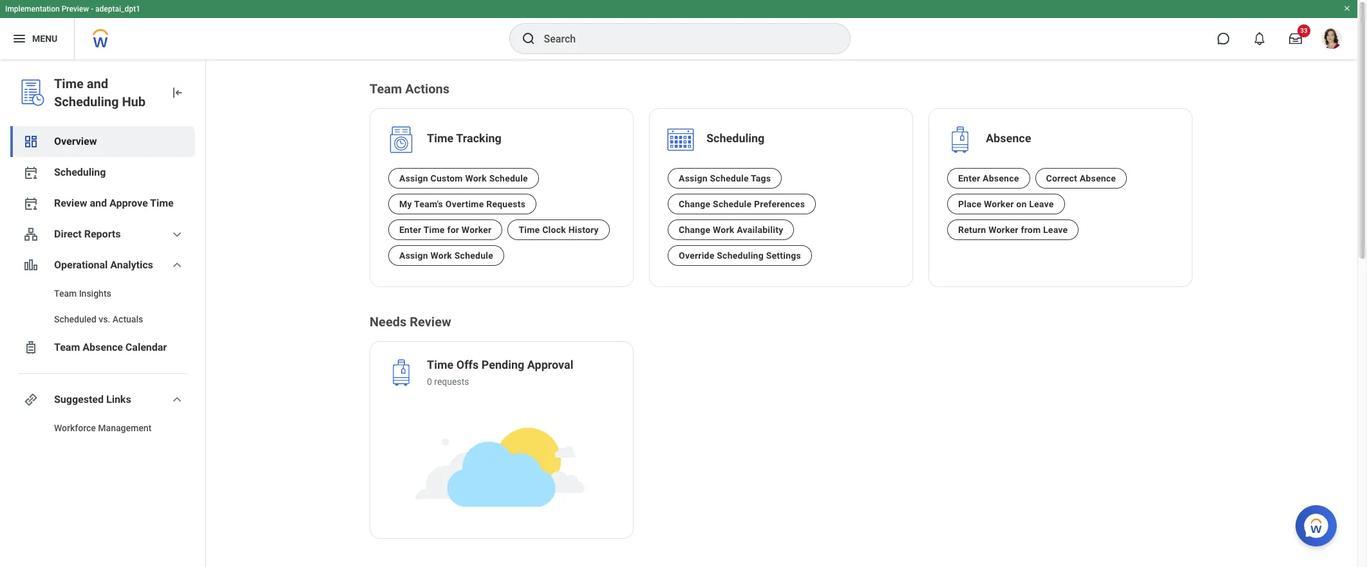 Task type: describe. For each thing, give the bounding box(es) containing it.
scheduled
[[54, 314, 96, 325]]

scheduling inside button
[[717, 251, 764, 261]]

adeptai_dpt1
[[95, 5, 140, 14]]

scheduled vs. actuals
[[54, 314, 143, 325]]

profile logan mcneil image
[[1322, 28, 1342, 52]]

time for time and scheduling hub
[[54, 76, 84, 91]]

review and approve time
[[54, 197, 174, 209]]

absence for correct absence
[[1080, 173, 1116, 184]]

operational analytics element
[[10, 281, 195, 332]]

insights
[[79, 289, 111, 299]]

pending
[[482, 358, 525, 372]]

leave for place worker on leave
[[1030, 199, 1054, 209]]

Search Workday  search field
[[544, 24, 824, 53]]

direct reports
[[54, 228, 121, 240]]

return worker from leave button
[[948, 220, 1079, 240]]

return
[[959, 225, 987, 235]]

enter absence
[[959, 173, 1019, 184]]

work for change work availability
[[713, 225, 735, 235]]

suggested
[[54, 394, 104, 406]]

absence for enter absence
[[983, 173, 1019, 184]]

time clock history
[[519, 225, 599, 235]]

scheduling inside time and scheduling hub
[[54, 94, 119, 110]]

link image
[[23, 392, 39, 408]]

time right approve at left top
[[150, 197, 174, 209]]

chevron down small image for links
[[169, 392, 185, 408]]

time for time tracking
[[427, 131, 454, 145]]

from
[[1021, 225, 1041, 235]]

analytics
[[110, 259, 153, 271]]

enter for enter time for worker
[[399, 225, 421, 235]]

team's
[[414, 199, 443, 209]]

operational
[[54, 259, 108, 271]]

assign for scheduling
[[679, 173, 708, 184]]

33
[[1301, 27, 1308, 34]]

preview
[[62, 5, 89, 14]]

calendar user solid image
[[23, 165, 39, 180]]

calendar
[[126, 341, 167, 354]]

calendar user solid image
[[23, 196, 39, 211]]

1 horizontal spatial work
[[465, 173, 487, 184]]

search image
[[521, 31, 536, 46]]

settings
[[766, 251, 801, 261]]

review inside navigation pane 'region'
[[54, 197, 87, 209]]

-
[[91, 5, 93, 14]]

change for change work availability
[[679, 225, 711, 235]]

team insights link
[[10, 281, 195, 307]]

and for review
[[90, 197, 107, 209]]

assign work schedule
[[399, 251, 493, 261]]

enter time for worker
[[399, 225, 492, 235]]

chevron down small image for reports
[[169, 227, 185, 242]]

override
[[679, 251, 715, 261]]

implementation
[[5, 5, 60, 14]]

implementation preview -   adeptai_dpt1
[[5, 5, 140, 14]]

team for team absence calendar
[[54, 341, 80, 354]]

schedule inside assign work schedule button
[[455, 251, 493, 261]]

approval
[[527, 358, 574, 372]]

preferences
[[754, 199, 805, 209]]

change for change schedule preferences
[[679, 199, 711, 209]]

time and scheduling hub element
[[54, 75, 159, 111]]

enter time for worker button
[[388, 220, 503, 240]]

scheduling inside "link"
[[54, 166, 106, 178]]

operational analytics
[[54, 259, 153, 271]]

team actions
[[370, 81, 450, 97]]

absence element
[[986, 131, 1032, 149]]

worker right for
[[462, 225, 492, 235]]

requests
[[434, 377, 469, 387]]

time and scheduling hub
[[54, 76, 146, 110]]

scheduling link
[[10, 157, 195, 188]]

overview link
[[10, 126, 195, 157]]

scheduling up assign schedule tags button at the top of the page
[[707, 131, 765, 145]]

change schedule preferences button
[[668, 194, 816, 215]]

management
[[98, 423, 151, 434]]

my
[[399, 199, 412, 209]]

my team's overtime requests button
[[388, 194, 537, 215]]

workforce management link
[[10, 415, 195, 441]]

tracking
[[456, 131, 502, 145]]

place
[[959, 199, 982, 209]]



Task type: locate. For each thing, give the bounding box(es) containing it.
clock
[[542, 225, 566, 235]]

worker inside button
[[989, 225, 1019, 235]]

team
[[370, 81, 402, 97], [54, 289, 77, 299], [54, 341, 80, 354]]

time up 0
[[427, 358, 454, 372]]

correct absence button
[[1035, 168, 1127, 189]]

schedule up change schedule preferences button
[[710, 173, 749, 184]]

absence up enter absence
[[986, 131, 1032, 145]]

team absence calendar link
[[10, 332, 195, 363]]

time left the clock
[[519, 225, 540, 235]]

absence up place worker on leave
[[983, 173, 1019, 184]]

time offs pending approval element
[[427, 358, 574, 376]]

absence down scheduled vs. actuals link
[[83, 341, 123, 354]]

time tracking
[[427, 131, 502, 145]]

team up scheduled
[[54, 289, 77, 299]]

assign for time tracking
[[399, 173, 428, 184]]

leave for return worker from leave
[[1044, 225, 1068, 235]]

correct absence
[[1046, 173, 1116, 184]]

team down scheduled
[[54, 341, 80, 354]]

schedule up change work availability button
[[713, 199, 752, 209]]

0 vertical spatial team
[[370, 81, 402, 97]]

return worker from leave
[[959, 225, 1068, 235]]

assign schedule tags
[[679, 173, 771, 184]]

suggested links
[[54, 394, 131, 406]]

1 horizontal spatial enter
[[959, 173, 981, 184]]

scheduling down change work availability button
[[717, 251, 764, 261]]

scheduling down overview at left top
[[54, 166, 106, 178]]

for
[[447, 225, 459, 235]]

absence for team absence calendar
[[83, 341, 123, 354]]

work for assign work schedule
[[431, 251, 452, 261]]

leave right from
[[1044, 225, 1068, 235]]

correct
[[1046, 173, 1078, 184]]

2 vertical spatial work
[[431, 251, 452, 261]]

assign down enter time for worker button
[[399, 251, 428, 261]]

team for team actions
[[370, 81, 402, 97]]

team for team insights
[[54, 289, 77, 299]]

menu button
[[0, 18, 74, 59]]

review and approve time link
[[10, 188, 195, 219]]

0 requests element
[[427, 376, 574, 388]]

actuals
[[113, 314, 143, 325]]

absence right correct
[[1080, 173, 1116, 184]]

tags
[[751, 173, 771, 184]]

0
[[427, 377, 432, 387]]

close environment banner image
[[1344, 5, 1351, 12]]

time inside 'element'
[[427, 131, 454, 145]]

team left actions
[[370, 81, 402, 97]]

0 vertical spatial change
[[679, 199, 711, 209]]

0 vertical spatial and
[[87, 76, 108, 91]]

review up direct
[[54, 197, 87, 209]]

place worker on leave
[[959, 199, 1054, 209]]

my team's overtime requests
[[399, 199, 526, 209]]

time inside time offs pending approval 0 requests
[[427, 358, 454, 372]]

workforce
[[54, 423, 96, 434]]

chevron down small image up chevron down small image
[[169, 227, 185, 242]]

links
[[106, 394, 131, 406]]

assign schedule tags button
[[668, 168, 782, 189]]

time clock history button
[[508, 220, 610, 240]]

assign custom work schedule button
[[388, 168, 539, 189]]

chevron down small image
[[169, 258, 185, 273]]

requests
[[486, 199, 526, 209]]

place worker on leave button
[[948, 194, 1065, 215]]

and up overview link
[[87, 76, 108, 91]]

transformation import image
[[169, 85, 185, 100]]

0 vertical spatial review
[[54, 197, 87, 209]]

schedule inside change schedule preferences button
[[713, 199, 752, 209]]

notifications large image
[[1254, 32, 1266, 45]]

and for time
[[87, 76, 108, 91]]

work down enter time for worker button
[[431, 251, 452, 261]]

work
[[465, 173, 487, 184], [713, 225, 735, 235], [431, 251, 452, 261]]

team insights
[[54, 289, 111, 299]]

inbox large image
[[1290, 32, 1302, 45]]

enter absence button
[[948, 168, 1030, 189]]

operational analytics button
[[10, 250, 195, 281]]

chevron down small image inside "suggested links" dropdown button
[[169, 392, 185, 408]]

time tracking element
[[427, 131, 502, 149]]

time left the tracking
[[427, 131, 454, 145]]

direct
[[54, 228, 82, 240]]

change down assign schedule tags
[[679, 199, 711, 209]]

work up override scheduling settings
[[713, 225, 735, 235]]

change work availability
[[679, 225, 784, 235]]

needs
[[370, 314, 407, 330]]

0 vertical spatial chevron down small image
[[169, 227, 185, 242]]

review
[[54, 197, 87, 209], [410, 314, 451, 330]]

1 vertical spatial leave
[[1044, 225, 1068, 235]]

assign
[[399, 173, 428, 184], [679, 173, 708, 184], [399, 251, 428, 261]]

scheduled vs. actuals link
[[10, 307, 195, 332]]

1 vertical spatial chevron down small image
[[169, 392, 185, 408]]

overview
[[54, 135, 97, 148]]

task timeoff image
[[23, 340, 39, 356]]

enter down my
[[399, 225, 421, 235]]

enter for enter absence
[[959, 173, 981, 184]]

direct reports button
[[10, 219, 195, 250]]

assign up my
[[399, 173, 428, 184]]

0 vertical spatial leave
[[1030, 199, 1054, 209]]

worker down place worker on leave button
[[989, 225, 1019, 235]]

worker for return
[[989, 225, 1019, 235]]

time
[[54, 76, 84, 91], [427, 131, 454, 145], [150, 197, 174, 209], [424, 225, 445, 235], [519, 225, 540, 235], [427, 358, 454, 372]]

schedule
[[489, 173, 528, 184], [710, 173, 749, 184], [713, 199, 752, 209], [455, 251, 493, 261]]

chart image
[[23, 258, 39, 273]]

review right needs
[[410, 314, 451, 330]]

navigation pane region
[[0, 59, 206, 568]]

on
[[1017, 199, 1027, 209]]

1 vertical spatial team
[[54, 289, 77, 299]]

schedule down for
[[455, 251, 493, 261]]

0 horizontal spatial review
[[54, 197, 87, 209]]

scheduling up overview at left top
[[54, 94, 119, 110]]

time offs pending approval 0 requests
[[427, 358, 574, 387]]

worker left on
[[984, 199, 1014, 209]]

33 button
[[1282, 24, 1311, 53]]

leave right on
[[1030, 199, 1054, 209]]

assign up change schedule preferences button
[[679, 173, 708, 184]]

worker
[[984, 199, 1014, 209], [462, 225, 492, 235], [989, 225, 1019, 235]]

change inside button
[[679, 199, 711, 209]]

history
[[569, 225, 599, 235]]

reports
[[84, 228, 121, 240]]

change work availability button
[[668, 220, 795, 240]]

1 vertical spatial enter
[[399, 225, 421, 235]]

enter up place
[[959, 173, 981, 184]]

time inside time and scheduling hub
[[54, 76, 84, 91]]

1 horizontal spatial review
[[410, 314, 451, 330]]

approve
[[110, 197, 148, 209]]

enter
[[959, 173, 981, 184], [399, 225, 421, 235]]

availability
[[737, 225, 784, 235]]

dashboard image
[[23, 134, 39, 149]]

0 vertical spatial work
[[465, 173, 487, 184]]

and
[[87, 76, 108, 91], [90, 197, 107, 209]]

schedule inside assign custom work schedule button
[[489, 173, 528, 184]]

2 horizontal spatial work
[[713, 225, 735, 235]]

change
[[679, 199, 711, 209], [679, 225, 711, 235]]

assign work schedule button
[[388, 245, 504, 266]]

and inside time and scheduling hub
[[87, 76, 108, 91]]

hub
[[122, 94, 146, 110]]

menu banner
[[0, 0, 1358, 59]]

0 horizontal spatial work
[[431, 251, 452, 261]]

1 vertical spatial work
[[713, 225, 735, 235]]

override scheduling settings button
[[668, 245, 812, 266]]

0 horizontal spatial enter
[[399, 225, 421, 235]]

work up overtime
[[465, 173, 487, 184]]

change schedule preferences
[[679, 199, 805, 209]]

scheduling element
[[707, 131, 765, 149]]

actions
[[405, 81, 450, 97]]

change up override
[[679, 225, 711, 235]]

worker for place
[[984, 199, 1014, 209]]

time for time offs pending approval 0 requests
[[427, 358, 454, 372]]

override scheduling settings
[[679, 251, 801, 261]]

change inside button
[[679, 225, 711, 235]]

1 vertical spatial review
[[410, 314, 451, 330]]

leave inside button
[[1030, 199, 1054, 209]]

team inside 'team insights' link
[[54, 289, 77, 299]]

1 chevron down small image from the top
[[169, 227, 185, 242]]

and left approve at left top
[[90, 197, 107, 209]]

1 vertical spatial and
[[90, 197, 107, 209]]

team absence calendar
[[54, 341, 167, 354]]

1 change from the top
[[679, 199, 711, 209]]

2 vertical spatial team
[[54, 341, 80, 354]]

menu
[[32, 33, 57, 44]]

workforce management
[[54, 423, 151, 434]]

0 vertical spatial enter
[[959, 173, 981, 184]]

time for time clock history
[[519, 225, 540, 235]]

absence inside navigation pane 'region'
[[83, 341, 123, 354]]

schedule inside assign schedule tags button
[[710, 173, 749, 184]]

suggested links button
[[10, 385, 195, 415]]

time down menu
[[54, 76, 84, 91]]

offs
[[457, 358, 479, 372]]

chevron down small image right links
[[169, 392, 185, 408]]

custom
[[431, 173, 463, 184]]

2 chevron down small image from the top
[[169, 392, 185, 408]]

view team image
[[23, 227, 39, 242]]

time left for
[[424, 225, 445, 235]]

vs.
[[99, 314, 110, 325]]

chevron down small image
[[169, 227, 185, 242], [169, 392, 185, 408]]

work inside button
[[713, 225, 735, 235]]

1 vertical spatial change
[[679, 225, 711, 235]]

needs review
[[370, 314, 451, 330]]

overtime
[[446, 199, 484, 209]]

leave inside button
[[1044, 225, 1068, 235]]

schedule up requests on the top
[[489, 173, 528, 184]]

2 change from the top
[[679, 225, 711, 235]]

justify image
[[12, 31, 27, 46]]

assign custom work schedule
[[399, 173, 528, 184]]



Task type: vqa. For each thing, say whether or not it's contained in the screenshot.
Assign related to Time Tracking
yes



